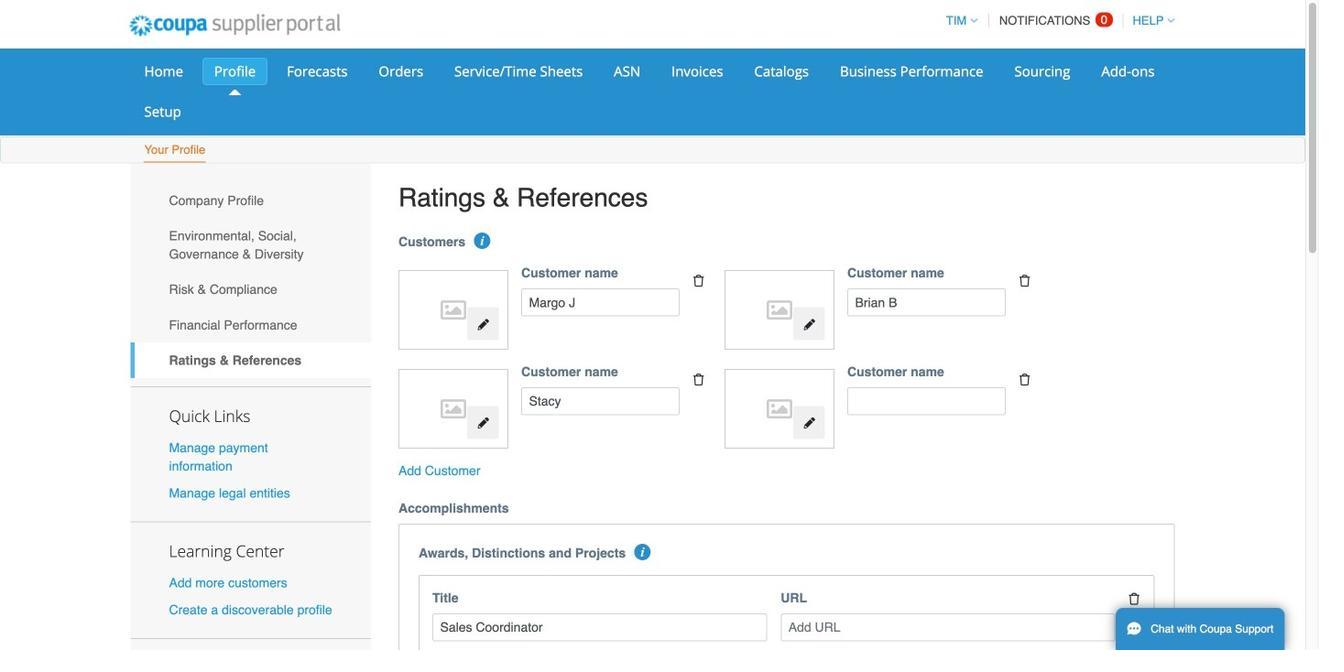 Task type: locate. For each thing, give the bounding box(es) containing it.
Add title text field
[[433, 614, 767, 642]]

logo image
[[408, 280, 499, 341], [734, 280, 825, 341], [408, 379, 499, 439], [734, 379, 825, 439]]

additional information image
[[474, 233, 491, 249], [635, 544, 651, 561]]

0 horizontal spatial additional information image
[[474, 233, 491, 249]]

navigation
[[938, 3, 1175, 38]]

change image image
[[477, 318, 490, 331], [803, 318, 816, 331], [477, 417, 490, 430], [803, 417, 816, 430]]

None text field
[[848, 289, 1006, 317], [521, 388, 680, 416], [848, 289, 1006, 317], [521, 388, 680, 416]]

1 vertical spatial additional information image
[[635, 544, 651, 561]]

Add URL text field
[[781, 614, 1116, 642]]

1 horizontal spatial additional information image
[[635, 544, 651, 561]]

0 vertical spatial additional information image
[[474, 233, 491, 249]]

coupa supplier portal image
[[117, 3, 353, 49]]

None text field
[[521, 289, 680, 317], [848, 388, 1006, 416], [521, 289, 680, 317], [848, 388, 1006, 416]]



Task type: vqa. For each thing, say whether or not it's contained in the screenshot.
Workplace a
no



